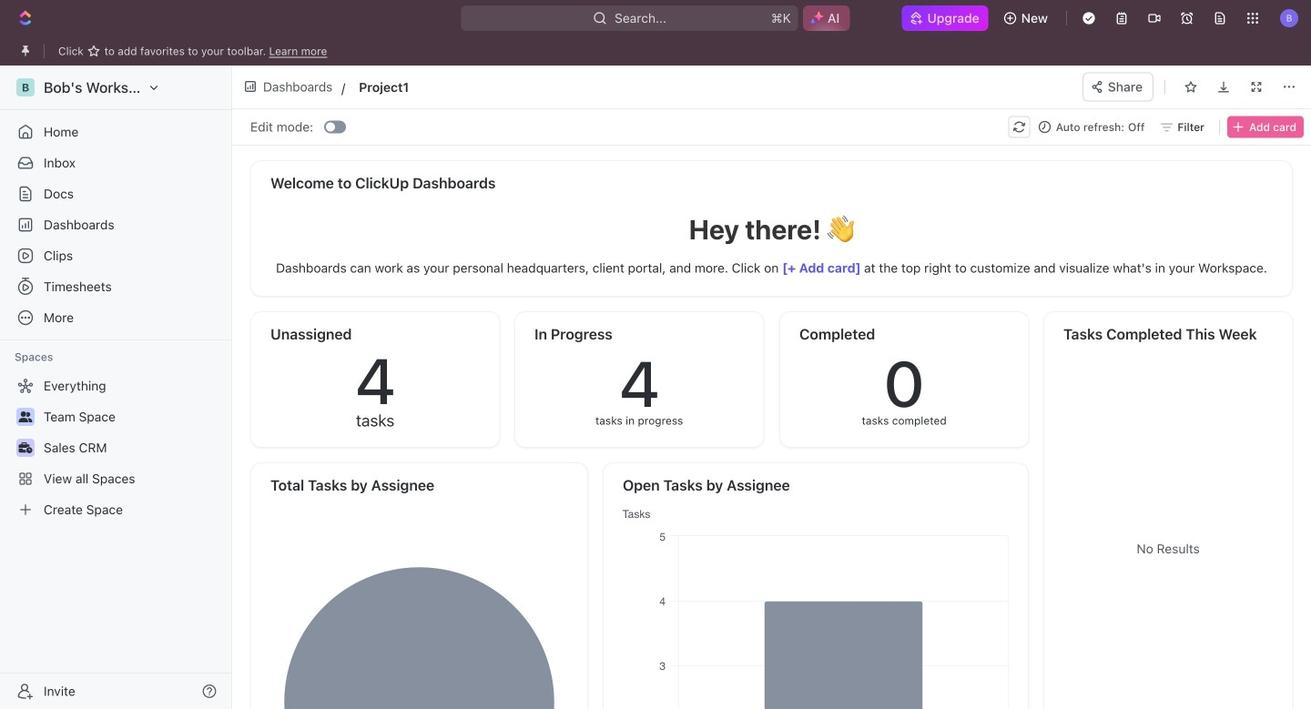 Task type: vqa. For each thing, say whether or not it's contained in the screenshot.
tree within Sidebar navigation
yes



Task type: locate. For each thing, give the bounding box(es) containing it.
tree inside the sidebar navigation
[[7, 372, 224, 525]]

None text field
[[359, 76, 647, 98]]

tree
[[7, 372, 224, 525]]



Task type: describe. For each thing, give the bounding box(es) containing it.
user group image
[[19, 412, 32, 423]]

bob's workspace, , element
[[16, 78, 35, 97]]

sidebar navigation
[[0, 66, 236, 710]]

business time image
[[19, 443, 32, 454]]



